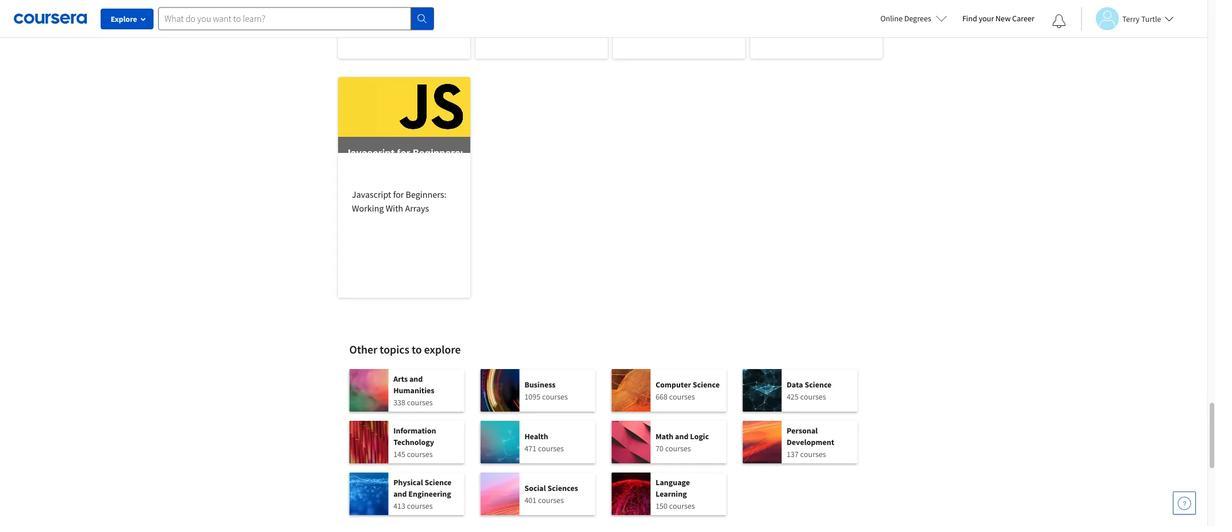Task type: vqa. For each thing, say whether or not it's contained in the screenshot.


Task type: describe. For each thing, give the bounding box(es) containing it.
new
[[996, 13, 1011, 24]]

turtle
[[1141, 14, 1161, 24]]

list containing arts and humanities
[[349, 369, 858, 524]]

science for data science 425 courses
[[805, 379, 832, 390]]

personal
[[787, 425, 818, 436]]

find
[[962, 13, 977, 24]]

online
[[881, 13, 903, 24]]

learning
[[656, 488, 687, 499]]

language learning 150 courses
[[656, 477, 695, 511]]

find your new career link
[[957, 12, 1040, 26]]

degrees
[[904, 13, 931, 24]]

humanities
[[393, 385, 434, 395]]

career
[[1012, 13, 1034, 24]]

338
[[393, 397, 405, 407]]

online degrees button
[[871, 6, 957, 31]]

other topics to explore
[[349, 342, 461, 357]]

javascript for beginners: working with arrays link
[[338, 77, 470, 298]]

business 1095 courses
[[525, 379, 568, 402]]

development
[[787, 437, 834, 447]]

to
[[412, 342, 422, 357]]

coursera image
[[14, 9, 87, 28]]

explore button
[[101, 9, 154, 29]]

working
[[352, 202, 384, 214]]

explore
[[424, 342, 461, 357]]

math
[[656, 431, 674, 441]]

and inside physical science and engineering 413 courses
[[393, 488, 407, 499]]

science for physical science and engineering 413 courses
[[425, 477, 452, 487]]

471
[[525, 443, 537, 453]]

technology
[[393, 437, 434, 447]]

with
[[386, 202, 403, 214]]

courses inside personal development 137 courses
[[800, 449, 826, 459]]

personal development 137 courses
[[787, 425, 834, 459]]

for
[[393, 189, 404, 200]]

language
[[656, 477, 690, 487]]

courses inside the language learning 150 courses
[[669, 501, 695, 511]]

physical
[[393, 477, 423, 487]]

information
[[393, 425, 436, 436]]

information technology 145 courses
[[393, 425, 436, 459]]

logic
[[690, 431, 709, 441]]

business
[[525, 379, 556, 390]]

topics
[[380, 342, 409, 357]]

help center image
[[1178, 496, 1191, 510]]

courses inside business 1095 courses
[[542, 391, 568, 402]]

online degrees
[[881, 13, 931, 24]]

health
[[525, 431, 548, 441]]

courses inside 'social sciences 401 courses'
[[538, 495, 564, 505]]

413
[[393, 501, 405, 511]]



Task type: locate. For each thing, give the bounding box(es) containing it.
other
[[349, 342, 377, 357]]

courses down health
[[538, 443, 564, 453]]

and right math at the bottom right of page
[[675, 431, 689, 441]]

None search field
[[158, 7, 434, 30]]

137
[[787, 449, 799, 459]]

health 471 courses
[[525, 431, 564, 453]]

javascript for beginners: working with arrays
[[352, 189, 446, 214]]

courses down development at bottom right
[[800, 449, 826, 459]]

arts and humanities 338 courses
[[393, 373, 434, 407]]

terry turtle button
[[1081, 7, 1174, 30]]

courses inside computer science 668 courses
[[669, 391, 695, 402]]

terry turtle
[[1122, 14, 1161, 24]]

0 horizontal spatial science
[[425, 477, 452, 487]]

2 horizontal spatial and
[[675, 431, 689, 441]]

science right data
[[805, 379, 832, 390]]

courses down technology
[[407, 449, 433, 459]]

70
[[656, 443, 664, 453]]

1 vertical spatial and
[[675, 431, 689, 441]]

computer science 668 courses
[[656, 379, 720, 402]]

courses down engineering on the left of the page
[[407, 501, 433, 511]]

and up 413
[[393, 488, 407, 499]]

and
[[409, 373, 423, 384], [675, 431, 689, 441], [393, 488, 407, 499]]

science for computer science 668 courses
[[693, 379, 720, 390]]

courses down 'sciences'
[[538, 495, 564, 505]]

0 vertical spatial and
[[409, 373, 423, 384]]

arts
[[393, 373, 408, 384]]

computer
[[656, 379, 691, 390]]

401
[[525, 495, 537, 505]]

1095
[[525, 391, 541, 402]]

courses
[[542, 391, 568, 402], [669, 391, 695, 402], [800, 391, 826, 402], [407, 397, 433, 407], [538, 443, 564, 453], [665, 443, 691, 453], [407, 449, 433, 459], [800, 449, 826, 459], [538, 495, 564, 505], [407, 501, 433, 511], [669, 501, 695, 511]]

social
[[525, 483, 546, 493]]

and inside math and logic 70 courses
[[675, 431, 689, 441]]

javascript
[[352, 189, 391, 200]]

668
[[656, 391, 668, 402]]

2 vertical spatial and
[[393, 488, 407, 499]]

sciences
[[548, 483, 578, 493]]

terry
[[1122, 14, 1140, 24]]

150
[[656, 501, 668, 511]]

and for math
[[675, 431, 689, 441]]

courses down the humanities
[[407, 397, 433, 407]]

courses down computer
[[669, 391, 695, 402]]

science right computer
[[693, 379, 720, 390]]

science inside physical science and engineering 413 courses
[[425, 477, 452, 487]]

science inside "data science 425 courses"
[[805, 379, 832, 390]]

show notifications image
[[1052, 14, 1066, 28]]

courses inside the health 471 courses
[[538, 443, 564, 453]]

courses inside information technology 145 courses
[[407, 449, 433, 459]]

science
[[693, 379, 720, 390], [805, 379, 832, 390], [425, 477, 452, 487]]

data science 425 courses
[[787, 379, 832, 402]]

math and logic 70 courses
[[656, 431, 709, 453]]

courses inside 'arts and humanities 338 courses'
[[407, 397, 433, 407]]

courses inside "data science 425 courses"
[[800, 391, 826, 402]]

courses down math at the bottom right of page
[[665, 443, 691, 453]]

list
[[349, 369, 858, 524]]

data
[[787, 379, 803, 390]]

1 horizontal spatial science
[[693, 379, 720, 390]]

find your new career
[[962, 13, 1034, 24]]

courses right 425
[[800, 391, 826, 402]]

What do you want to learn? text field
[[158, 7, 411, 30]]

and for arts
[[409, 373, 423, 384]]

and up the humanities
[[409, 373, 423, 384]]

physical science and engineering 413 courses
[[393, 477, 452, 511]]

145
[[393, 449, 405, 459]]

explore
[[111, 14, 137, 24]]

beginners:
[[406, 189, 446, 200]]

courses down learning
[[669, 501, 695, 511]]

0 horizontal spatial and
[[393, 488, 407, 499]]

425
[[787, 391, 799, 402]]

2 horizontal spatial science
[[805, 379, 832, 390]]

your
[[979, 13, 994, 24]]

social sciences 401 courses
[[525, 483, 578, 505]]

and inside 'arts and humanities 338 courses'
[[409, 373, 423, 384]]

science up engineering on the left of the page
[[425, 477, 452, 487]]

1 horizontal spatial and
[[409, 373, 423, 384]]

courses inside math and logic 70 courses
[[665, 443, 691, 453]]

science inside computer science 668 courses
[[693, 379, 720, 390]]

engineering
[[408, 488, 451, 499]]

courses inside physical science and engineering 413 courses
[[407, 501, 433, 511]]

arrays
[[405, 202, 429, 214]]

courses down business
[[542, 391, 568, 402]]



